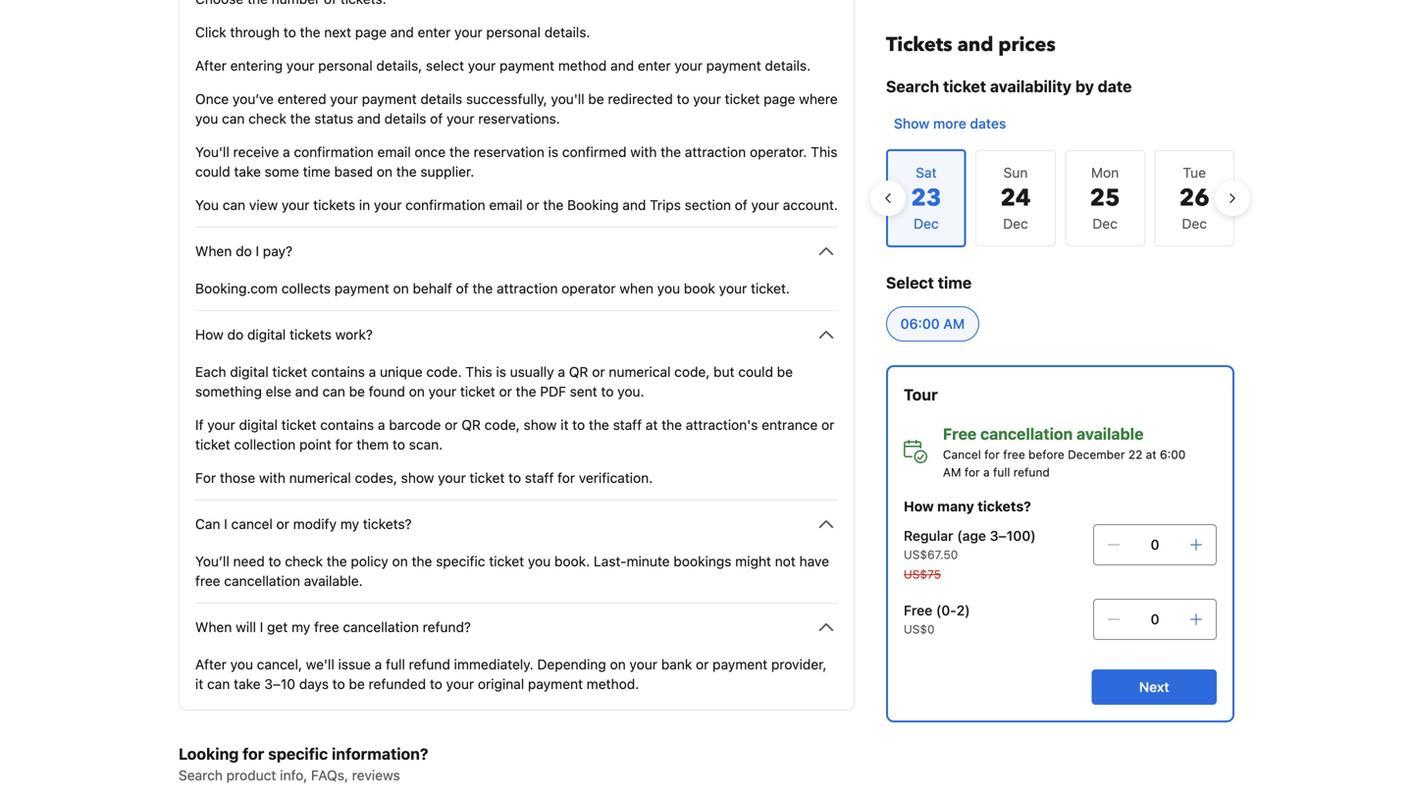 Task type: locate. For each thing, give the bounding box(es) containing it.
1 vertical spatial full
[[386, 656, 405, 673]]

1 horizontal spatial show
[[524, 417, 557, 433]]

be left the found
[[349, 383, 365, 400]]

at inside free cancellation available cancel for free before december 22 at 6:00 am for a full refund
[[1147, 448, 1157, 461]]

you down 'once'
[[195, 110, 218, 127]]

full
[[994, 465, 1011, 479], [386, 656, 405, 673]]

0 vertical spatial is
[[548, 144, 559, 160]]

you can view your tickets in your confirmation email or the booking and trips section of your account.
[[195, 197, 838, 213]]

could inside you'll receive a confirmation email once the reservation is confirmed with the attraction operator. this could take some time based on the supplier.
[[195, 163, 230, 180]]

my
[[340, 516, 359, 532], [292, 619, 311, 635]]

payment down the details,
[[362, 91, 417, 107]]

1 vertical spatial page
[[764, 91, 796, 107]]

free inside the free (0-2) us$0
[[904, 602, 933, 619]]

with right confirmed
[[631, 144, 657, 160]]

select time
[[887, 273, 972, 292]]

0 horizontal spatial it
[[195, 676, 203, 692]]

on right "policy"
[[392, 553, 408, 569]]

behalf
[[413, 280, 452, 297]]

my inside can i cancel or modify my tickets? dropdown button
[[340, 516, 359, 532]]

payment down depending
[[528, 676, 583, 692]]

digital inside if your digital ticket contains a barcode or qr code, show it to the staff at the attraction's entrance or ticket collection point for them to scan.
[[239, 417, 278, 433]]

1 vertical spatial do
[[227, 326, 244, 343]]

digital down booking.com on the top of the page
[[247, 326, 286, 343]]

0 vertical spatial check
[[249, 110, 287, 127]]

is inside each digital ticket contains a unique code. this is usually a qr or numerical code, but could be something else and can be found on your ticket or the pdf sent to you.
[[496, 364, 507, 380]]

redirected
[[608, 91, 673, 107]]

dec inside the mon 25 dec
[[1093, 216, 1118, 232]]

method
[[559, 57, 607, 74]]

0 horizontal spatial code,
[[485, 417, 520, 433]]

for
[[335, 436, 353, 453], [985, 448, 1000, 461], [965, 465, 981, 479], [558, 470, 575, 486], [243, 745, 264, 763]]

specific inside the you'll need to check the policy on the specific ticket you book. last-minute bookings might not have free cancellation available.
[[436, 553, 486, 569]]

0 horizontal spatial cancellation
[[224, 573, 300, 589]]

enter
[[418, 24, 451, 40], [638, 57, 671, 74]]

0 horizontal spatial free
[[904, 602, 933, 619]]

else
[[266, 383, 292, 400]]

tickets? up 3–100)
[[978, 498, 1032, 515]]

0 horizontal spatial free
[[195, 573, 221, 589]]

i left pay?
[[256, 243, 259, 259]]

2 0 from the top
[[1151, 611, 1160, 627]]

show inside if your digital ticket contains a barcode or qr code, show it to the staff at the attraction's entrance or ticket collection point for them to scan.
[[524, 417, 557, 433]]

2 vertical spatial cancellation
[[343, 619, 419, 635]]

my inside when will i get my free cancellation refund? dropdown button
[[292, 619, 311, 635]]

ticket up else
[[272, 364, 308, 380]]

a up how many tickets?
[[984, 465, 990, 479]]

get
[[267, 619, 288, 635]]

check
[[249, 110, 287, 127], [285, 553, 323, 569]]

be inside 'after you cancel, we'll issue a full refund immediately. depending on your bank or payment provider, it can take 3–10 days to be refunded to your original payment method.'
[[349, 676, 365, 692]]

cancellation up issue
[[343, 619, 419, 635]]

2 horizontal spatial free
[[1004, 448, 1026, 461]]

successfully,
[[466, 91, 548, 107]]

dec down 25
[[1093, 216, 1118, 232]]

when inside when do i pay? dropdown button
[[195, 243, 232, 259]]

can inside 'after you cancel, we'll issue a full refund immediately. depending on your bank or payment provider, it can take 3–10 days to be refunded to your original payment method.'
[[207, 676, 230, 692]]

cancellation inside the you'll need to check the policy on the specific ticket you book. last-minute bookings might not have free cancellation available.
[[224, 573, 300, 589]]

can down you've
[[222, 110, 245, 127]]

can left the found
[[323, 383, 345, 400]]

personal down next
[[318, 57, 373, 74]]

qr down each digital ticket contains a unique code. this is usually a qr or numerical code, but could be something else and can be found on your ticket or the pdf sent to you.
[[462, 417, 481, 433]]

0 vertical spatial free
[[944, 425, 977, 443]]

refund inside free cancellation available cancel for free before december 22 at 6:00 am for a full refund
[[1014, 465, 1050, 479]]

of right section
[[735, 197, 748, 213]]

free for when
[[314, 619, 339, 635]]

0 vertical spatial confirmation
[[294, 144, 374, 160]]

of right behalf
[[456, 280, 469, 297]]

free inside free cancellation available cancel for free before december 22 at 6:00 am for a full refund
[[944, 425, 977, 443]]

1 vertical spatial could
[[739, 364, 774, 380]]

3 dec from the left
[[1183, 216, 1208, 232]]

1 horizontal spatial with
[[631, 144, 657, 160]]

1 horizontal spatial time
[[938, 273, 972, 292]]

i inside dropdown button
[[260, 619, 263, 635]]

ticket up 'show more dates'
[[944, 77, 987, 96]]

search down looking
[[179, 767, 223, 784]]

1 take from the top
[[234, 163, 261, 180]]

dec inside the 'sun 24 dec'
[[1004, 216, 1029, 232]]

1 vertical spatial take
[[234, 676, 261, 692]]

after
[[195, 57, 227, 74], [195, 656, 227, 673]]

your inside each digital ticket contains a unique code. this is usually a qr or numerical code, but could be something else and can be found on your ticket or the pdf sent to you.
[[429, 383, 457, 400]]

on inside 'after you cancel, we'll issue a full refund immediately. depending on your bank or payment provider, it can take 3–10 days to be refunded to your original payment method.'
[[610, 656, 626, 673]]

after left cancel,
[[195, 656, 227, 673]]

1 horizontal spatial attraction
[[685, 144, 746, 160]]

0 horizontal spatial numerical
[[289, 470, 351, 486]]

2 after from the top
[[195, 656, 227, 673]]

1 vertical spatial when
[[195, 619, 232, 635]]

when up booking.com on the top of the page
[[195, 243, 232, 259]]

details down select
[[421, 91, 463, 107]]

each digital ticket contains a unique code. this is usually a qr or numerical code, but could be something else and can be found on your ticket or the pdf sent to you.
[[195, 364, 793, 400]]

2)
[[957, 602, 971, 619]]

search inside looking for specific information? search product info, faqs, reviews
[[179, 767, 223, 784]]

details. up 'where'
[[765, 57, 811, 74]]

after you cancel, we'll issue a full refund immediately. depending on your bank or payment provider, it can take 3–10 days to be refunded to your original payment method.
[[195, 656, 827, 692]]

0 horizontal spatial personal
[[318, 57, 373, 74]]

0 horizontal spatial search
[[179, 767, 223, 784]]

of up once
[[430, 110, 443, 127]]

attraction
[[685, 144, 746, 160], [497, 280, 558, 297]]

1 horizontal spatial could
[[739, 364, 774, 380]]

is for this
[[496, 364, 507, 380]]

1 vertical spatial refund
[[409, 656, 451, 673]]

region containing 24
[[871, 141, 1251, 255]]

full up how many tickets?
[[994, 465, 1011, 479]]

1 vertical spatial of
[[735, 197, 748, 213]]

free down you'll
[[195, 573, 221, 589]]

the left attraction's
[[662, 417, 682, 433]]

1 horizontal spatial free
[[944, 425, 977, 443]]

1 vertical spatial numerical
[[289, 470, 351, 486]]

on left behalf
[[393, 280, 409, 297]]

it inside 'after you cancel, we'll issue a full refund immediately. depending on your bank or payment provider, it can take 3–10 days to be refunded to your original payment method.'
[[195, 676, 203, 692]]

how inside how do digital tickets work? dropdown button
[[195, 326, 224, 343]]

0 vertical spatial details
[[421, 91, 463, 107]]

1 horizontal spatial how
[[904, 498, 934, 515]]

last-
[[594, 553, 627, 569]]

my right 'get'
[[292, 619, 311, 635]]

free inside the you'll need to check the policy on the specific ticket you book. last-minute bookings might not have free cancellation available.
[[195, 573, 221, 589]]

product
[[227, 767, 276, 784]]

to right refunded
[[430, 676, 443, 692]]

do inside how do digital tickets work? dropdown button
[[227, 326, 244, 343]]

tickets?
[[978, 498, 1032, 515], [363, 516, 412, 532]]

your
[[455, 24, 483, 40], [287, 57, 315, 74], [468, 57, 496, 74], [675, 57, 703, 74], [330, 91, 358, 107], [694, 91, 722, 107], [447, 110, 475, 127], [282, 197, 310, 213], [374, 197, 402, 213], [752, 197, 780, 213], [719, 280, 747, 297], [429, 383, 457, 400], [207, 417, 235, 433], [438, 470, 466, 486], [630, 656, 658, 673], [446, 676, 474, 692]]

confirmation inside you'll receive a confirmation email once the reservation is confirmed with the attraction operator. this could take some time based on the supplier.
[[294, 144, 374, 160]]

details
[[421, 91, 463, 107], [385, 110, 427, 127]]

0 horizontal spatial tickets?
[[363, 516, 412, 532]]

0 vertical spatial how
[[195, 326, 224, 343]]

1 vertical spatial time
[[938, 273, 972, 292]]

2 take from the top
[[234, 676, 261, 692]]

be inside once you've entered your payment details successfully, you'll be redirected to your ticket page where you can check the status and details of your reservations.
[[588, 91, 605, 107]]

attraction inside you'll receive a confirmation email once the reservation is confirmed with the attraction operator. this could take some time based on the supplier.
[[685, 144, 746, 160]]

time right some at the left top of the page
[[303, 163, 331, 180]]

be right you'll
[[588, 91, 605, 107]]

a right issue
[[375, 656, 382, 673]]

0 vertical spatial full
[[994, 465, 1011, 479]]

is left usually
[[496, 364, 507, 380]]

staff down if your digital ticket contains a barcode or qr code, show it to the staff at the attraction's entrance or ticket collection point for them to scan.
[[525, 470, 554, 486]]

ticket inside the you'll need to check the policy on the specific ticket you book. last-minute bookings might not have free cancellation available.
[[489, 553, 524, 569]]

2 horizontal spatial dec
[[1183, 216, 1208, 232]]

free up us$0
[[904, 602, 933, 619]]

show down pdf
[[524, 417, 557, 433]]

you'll
[[195, 144, 230, 160]]

0 for regular (age 3–100)
[[1151, 537, 1160, 553]]

0 vertical spatial email
[[378, 144, 411, 160]]

at inside if your digital ticket contains a barcode or qr code, show it to the staff at the attraction's entrance or ticket collection point for them to scan.
[[646, 417, 658, 433]]

i right "will"
[[260, 619, 263, 635]]

is inside you'll receive a confirmation email once the reservation is confirmed with the attraction operator. this could take some time based on the supplier.
[[548, 144, 559, 160]]

1 horizontal spatial refund
[[1014, 465, 1050, 479]]

to right redirected
[[677, 91, 690, 107]]

i inside dropdown button
[[256, 243, 259, 259]]

0 vertical spatial staff
[[613, 417, 642, 433]]

how up regular
[[904, 498, 934, 515]]

tue 26 dec
[[1180, 164, 1210, 232]]

i
[[256, 243, 259, 259], [224, 516, 228, 532], [260, 619, 263, 635]]

when left "will"
[[195, 619, 232, 635]]

check inside once you've entered your payment details successfully, you'll be redirected to your ticket page where you can check the status and details of your reservations.
[[249, 110, 287, 127]]

am right 06:00 at the top right
[[944, 316, 965, 332]]

more
[[934, 115, 967, 132]]

it
[[561, 417, 569, 433], [195, 676, 203, 692]]

to inside each digital ticket contains a unique code. this is usually a qr or numerical code, but could be something else and can be found on your ticket or the pdf sent to you.
[[601, 383, 614, 400]]

with inside how do digital tickets work? element
[[259, 470, 286, 486]]

for down cancel
[[965, 465, 981, 479]]

0 for free (0-2)
[[1151, 611, 1160, 627]]

on up the method.
[[610, 656, 626, 673]]

tickets left work? at the top left of page
[[290, 326, 332, 343]]

ticket down code. in the left of the page
[[460, 383, 496, 400]]

0 vertical spatial qr
[[569, 364, 589, 380]]

1 horizontal spatial free
[[314, 619, 339, 635]]

0 vertical spatial contains
[[311, 364, 365, 380]]

1 vertical spatial confirmation
[[406, 197, 486, 213]]

0 horizontal spatial qr
[[462, 417, 481, 433]]

0 horizontal spatial enter
[[418, 24, 451, 40]]

1 horizontal spatial dec
[[1093, 216, 1118, 232]]

full up refunded
[[386, 656, 405, 673]]

or right entrance
[[822, 417, 835, 433]]

pay?
[[263, 243, 293, 259]]

of inside once you've entered your payment details successfully, you'll be redirected to your ticket page where you can check the status and details of your reservations.
[[430, 110, 443, 127]]

by
[[1076, 77, 1095, 96]]

payment
[[500, 57, 555, 74], [707, 57, 762, 74], [362, 91, 417, 107], [335, 280, 390, 297], [713, 656, 768, 673], [528, 676, 583, 692]]

this inside you'll receive a confirmation email once the reservation is confirmed with the attraction operator. this could take some time based on the supplier.
[[811, 144, 838, 160]]

how up each
[[195, 326, 224, 343]]

trips
[[650, 197, 681, 213]]

to inside once you've entered your payment details successfully, you'll be redirected to your ticket page where you can check the status and details of your reservations.
[[677, 91, 690, 107]]

am down cancel
[[944, 465, 962, 479]]

email down you'll receive a confirmation email once the reservation is confirmed with the attraction operator. this could take some time based on the supplier.
[[489, 197, 523, 213]]

how do digital tickets work? element
[[195, 347, 838, 488]]

staff down you. at the left of the page
[[613, 417, 642, 433]]

0 horizontal spatial is
[[496, 364, 507, 380]]

can inside once you've entered your payment details successfully, you'll be redirected to your ticket page where you can check the status and details of your reservations.
[[222, 110, 245, 127]]

select
[[426, 57, 464, 74]]

3–10
[[264, 676, 296, 692]]

26
[[1180, 182, 1210, 215]]

tickets left in
[[313, 197, 356, 213]]

1 horizontal spatial cancellation
[[343, 619, 419, 635]]

refund up refunded
[[409, 656, 451, 673]]

1 horizontal spatial my
[[340, 516, 359, 532]]

need
[[233, 553, 265, 569]]

0 vertical spatial this
[[811, 144, 838, 160]]

a inside if your digital ticket contains a barcode or qr code, show it to the staff at the attraction's entrance or ticket collection point for them to scan.
[[378, 417, 385, 433]]

your inside if your digital ticket contains a barcode or qr code, show it to the staff at the attraction's entrance or ticket collection point for them to scan.
[[207, 417, 235, 433]]

you down "will"
[[230, 656, 253, 673]]

1 horizontal spatial enter
[[638, 57, 671, 74]]

1 vertical spatial 0
[[1151, 611, 1160, 627]]

0 horizontal spatial how
[[195, 326, 224, 343]]

1 vertical spatial code,
[[485, 417, 520, 433]]

in
[[359, 197, 370, 213]]

on inside you'll receive a confirmation email once the reservation is confirmed with the attraction operator. this could take some time based on the supplier.
[[377, 163, 393, 180]]

when
[[620, 280, 654, 297]]

to right need
[[269, 553, 281, 569]]

1 dec from the left
[[1004, 216, 1029, 232]]

dec for 24
[[1004, 216, 1029, 232]]

on down unique
[[409, 383, 425, 400]]

digital
[[247, 326, 286, 343], [230, 364, 269, 380], [239, 417, 278, 433]]

page
[[355, 24, 387, 40], [764, 91, 796, 107]]

free for free (0-2)
[[904, 602, 933, 619]]

digital for your
[[239, 417, 278, 433]]

page right next
[[355, 24, 387, 40]]

1 0 from the top
[[1151, 537, 1160, 553]]

enter up select
[[418, 24, 451, 40]]

2 when from the top
[[195, 619, 232, 635]]

barcode
[[389, 417, 441, 433]]

i right "can"
[[224, 516, 228, 532]]

search up show
[[887, 77, 940, 96]]

to left you. at the left of the page
[[601, 383, 614, 400]]

code.
[[427, 364, 462, 380]]

bank
[[662, 656, 692, 673]]

before
[[1029, 448, 1065, 461]]

the
[[300, 24, 321, 40], [290, 110, 311, 127], [450, 144, 470, 160], [661, 144, 681, 160], [396, 163, 417, 180], [543, 197, 564, 213], [473, 280, 493, 297], [516, 383, 537, 400], [589, 417, 610, 433], [662, 417, 682, 433], [327, 553, 347, 569], [412, 553, 432, 569]]

for up product
[[243, 745, 264, 763]]

numerical up you. at the left of the page
[[609, 364, 671, 380]]

0 vertical spatial my
[[340, 516, 359, 532]]

do inside when do i pay? dropdown button
[[236, 243, 252, 259]]

0 vertical spatial show
[[524, 417, 557, 433]]

for those with numerical codes, show your ticket to staff for verification.
[[195, 470, 653, 486]]

tickets? up "policy"
[[363, 516, 412, 532]]

1 horizontal spatial staff
[[613, 417, 642, 433]]

0 vertical spatial search
[[887, 77, 940, 96]]

attraction down when do i pay? dropdown button
[[497, 280, 558, 297]]

can
[[222, 110, 245, 127], [223, 197, 246, 213], [323, 383, 345, 400], [207, 676, 230, 692]]

1 vertical spatial with
[[259, 470, 286, 486]]

show more dates
[[894, 115, 1007, 132]]

full inside free cancellation available cancel for free before december 22 at 6:00 am for a full refund
[[994, 465, 1011, 479]]

0 vertical spatial after
[[195, 57, 227, 74]]

and right status
[[357, 110, 381, 127]]

check up 'available.'
[[285, 553, 323, 569]]

when do i pay? button
[[195, 240, 838, 263]]

codes,
[[355, 470, 398, 486]]

or inside 'after you cancel, we'll issue a full refund immediately. depending on your bank or payment provider, it can take 3–10 days to be refunded to your original payment method.'
[[696, 656, 709, 673]]

you inside 'after you cancel, we'll issue a full refund immediately. depending on your bank or payment provider, it can take 3–10 days to be refunded to your original payment method.'
[[230, 656, 253, 673]]

free
[[944, 425, 977, 443], [904, 602, 933, 619]]

0 horizontal spatial could
[[195, 163, 230, 180]]

sent
[[570, 383, 598, 400]]

am inside free cancellation available cancel for free before december 22 at 6:00 am for a full refund
[[944, 465, 962, 479]]

and left prices
[[958, 31, 994, 58]]

2 dec from the left
[[1093, 216, 1118, 232]]

looking
[[179, 745, 239, 763]]

booking.com
[[195, 280, 278, 297]]

ticket down can i cancel or modify my tickets? dropdown button
[[489, 553, 524, 569]]

0 horizontal spatial refund
[[409, 656, 451, 673]]

show down scan.
[[401, 470, 434, 486]]

for
[[195, 470, 216, 486]]

mon 25 dec
[[1090, 164, 1121, 232]]

immediately.
[[454, 656, 534, 673]]

digital inside each digital ticket contains a unique code. this is usually a qr or numerical code, but could be something else and can be found on your ticket or the pdf sent to you.
[[230, 364, 269, 380]]

tickets
[[313, 197, 356, 213], [290, 326, 332, 343]]

dec down 24
[[1004, 216, 1029, 232]]

is for reservation
[[548, 144, 559, 160]]

the left next
[[300, 24, 321, 40]]

this right code. in the left of the page
[[466, 364, 493, 380]]

dec inside tue 26 dec
[[1183, 216, 1208, 232]]

1 vertical spatial qr
[[462, 417, 481, 433]]

show more dates button
[[887, 106, 1015, 141]]

staff inside if your digital ticket contains a barcode or qr code, show it to the staff at the attraction's entrance or ticket collection point for them to scan.
[[613, 417, 642, 433]]

search
[[887, 77, 940, 96], [179, 767, 223, 784]]

it inside if your digital ticket contains a barcode or qr code, show it to the staff at the attraction's entrance or ticket collection point for them to scan.
[[561, 417, 569, 433]]

the down usually
[[516, 383, 537, 400]]

next button
[[1092, 670, 1218, 705]]

for right cancel
[[985, 448, 1000, 461]]

1 horizontal spatial at
[[1147, 448, 1157, 461]]

1 horizontal spatial tickets?
[[978, 498, 1032, 515]]

next
[[324, 24, 352, 40]]

1 vertical spatial contains
[[320, 417, 374, 433]]

1 horizontal spatial numerical
[[609, 364, 671, 380]]

0 horizontal spatial my
[[292, 619, 311, 635]]

1 vertical spatial tickets?
[[363, 516, 412, 532]]

take
[[234, 163, 261, 180], [234, 676, 261, 692]]

1 vertical spatial after
[[195, 656, 227, 673]]

1 vertical spatial specific
[[268, 745, 328, 763]]

0 vertical spatial could
[[195, 163, 230, 180]]

1 horizontal spatial full
[[994, 465, 1011, 479]]

dec
[[1004, 216, 1029, 232], [1093, 216, 1118, 232], [1183, 216, 1208, 232]]

page left 'where'
[[764, 91, 796, 107]]

cancellation inside dropdown button
[[343, 619, 419, 635]]

2 horizontal spatial cancellation
[[981, 425, 1073, 443]]

0 vertical spatial it
[[561, 417, 569, 433]]

1 horizontal spatial specific
[[436, 553, 486, 569]]

time right select
[[938, 273, 972, 292]]

free inside dropdown button
[[314, 619, 339, 635]]

1 after from the top
[[195, 57, 227, 74]]

after inside 'after you cancel, we'll issue a full refund immediately. depending on your bank or payment provider, it can take 3–10 days to be refunded to your original payment method.'
[[195, 656, 227, 673]]

confirmation
[[294, 144, 374, 160], [406, 197, 486, 213]]

1 vertical spatial search
[[179, 767, 223, 784]]

1 vertical spatial free
[[195, 573, 221, 589]]

0 vertical spatial with
[[631, 144, 657, 160]]

0 horizontal spatial confirmation
[[294, 144, 374, 160]]

booking.com collects payment on behalf of the attraction operator when you book your ticket.
[[195, 280, 790, 297]]

specific up refund?
[[436, 553, 486, 569]]

1 when from the top
[[195, 243, 232, 259]]

region
[[871, 141, 1251, 255]]

refund?
[[423, 619, 471, 635]]

free inside free cancellation available cancel for free before december 22 at 6:00 am for a full refund
[[1004, 448, 1026, 461]]

1 vertical spatial i
[[224, 516, 228, 532]]

2 vertical spatial i
[[260, 619, 263, 635]]

to
[[284, 24, 296, 40], [677, 91, 690, 107], [601, 383, 614, 400], [573, 417, 585, 433], [393, 436, 405, 453], [509, 470, 521, 486], [269, 553, 281, 569], [333, 676, 345, 692], [430, 676, 443, 692]]

supplier.
[[421, 163, 475, 180]]

the inside each digital ticket contains a unique code. this is usually a qr or numerical code, but could be something else and can be found on your ticket or the pdf sent to you.
[[516, 383, 537, 400]]

qr up sent
[[569, 364, 589, 380]]

original
[[478, 676, 525, 692]]

dec for 26
[[1183, 216, 1208, 232]]

at up the verification.
[[646, 417, 658, 433]]

1 horizontal spatial is
[[548, 144, 559, 160]]

email
[[378, 144, 411, 160], [489, 197, 523, 213]]

1 vertical spatial attraction
[[497, 280, 558, 297]]

code, left but
[[675, 364, 710, 380]]

take left 3–10
[[234, 676, 261, 692]]

1 vertical spatial am
[[944, 465, 962, 479]]

0 vertical spatial details.
[[545, 24, 591, 40]]

work?
[[336, 326, 373, 343]]

numerical inside each digital ticket contains a unique code. this is usually a qr or numerical code, but could be something else and can be found on your ticket or the pdf sent to you.
[[609, 364, 671, 380]]

06:00 am
[[901, 316, 965, 332]]

digital up collection
[[239, 417, 278, 433]]

can i cancel or modify my tickets? button
[[195, 513, 838, 536]]

0 horizontal spatial of
[[430, 110, 443, 127]]

cancellation up before
[[981, 425, 1073, 443]]

you left book. at the left of the page
[[528, 553, 551, 569]]

0 vertical spatial do
[[236, 243, 252, 259]]

1 vertical spatial my
[[292, 619, 311, 635]]

1 vertical spatial cancellation
[[224, 573, 300, 589]]

when inside when will i get my free cancellation refund? dropdown button
[[195, 619, 232, 635]]

operator
[[562, 280, 616, 297]]

digital for do
[[247, 326, 286, 343]]

0 vertical spatial personal
[[486, 24, 541, 40]]

0 vertical spatial refund
[[1014, 465, 1050, 479]]

when for when do i pay?
[[195, 243, 232, 259]]

how do digital tickets work? button
[[195, 323, 838, 347]]

digital inside dropdown button
[[247, 326, 286, 343]]

take inside you'll receive a confirmation email once the reservation is confirmed with the attraction operator. this could take some time based on the supplier.
[[234, 163, 261, 180]]



Task type: vqa. For each thing, say whether or not it's contained in the screenshot.
Hotel pickup and drop-off
no



Task type: describe. For each thing, give the bounding box(es) containing it.
to down if your digital ticket contains a barcode or qr code, show it to the staff at the attraction's entrance or ticket collection point for them to scan.
[[509, 470, 521, 486]]

page inside once you've entered your payment details successfully, you'll be redirected to your ticket page where you can check the status and details of your reservations.
[[764, 91, 796, 107]]

06:00
[[901, 316, 940, 332]]

reviews
[[352, 767, 400, 784]]

book.
[[555, 553, 590, 569]]

do for when
[[236, 243, 252, 259]]

a up the found
[[369, 364, 376, 380]]

you
[[195, 197, 219, 213]]

might
[[736, 553, 772, 569]]

date
[[1098, 77, 1133, 96]]

code, inside if your digital ticket contains a barcode or qr code, show it to the staff at the attraction's entrance or ticket collection point for them to scan.
[[485, 417, 520, 433]]

i for do
[[256, 243, 259, 259]]

tickets inside dropdown button
[[290, 326, 332, 343]]

0 horizontal spatial attraction
[[497, 280, 558, 297]]

when for when will i get my free cancellation refund?
[[195, 619, 232, 635]]

once you've entered your payment details successfully, you'll be redirected to your ticket page where you can check the status and details of your reservations.
[[195, 91, 838, 127]]

0 horizontal spatial details.
[[545, 24, 591, 40]]

book
[[684, 280, 716, 297]]

this inside each digital ticket contains a unique code. this is usually a qr or numerical code, but could be something else and can be found on your ticket or the pdf sent to you.
[[466, 364, 493, 380]]

i inside dropdown button
[[224, 516, 228, 532]]

info,
[[280, 767, 307, 784]]

and inside each digital ticket contains a unique code. this is usually a qr or numerical code, but could be something else and can be found on your ticket or the pdf sent to you.
[[295, 383, 319, 400]]

full inside 'after you cancel, we'll issue a full refund immediately. depending on your bank or payment provider, it can take 3–10 days to be refunded to your original payment method.'
[[386, 656, 405, 673]]

refunded
[[369, 676, 426, 692]]

(age
[[958, 528, 987, 544]]

next
[[1140, 679, 1170, 695]]

tue
[[1184, 164, 1207, 181]]

free for free
[[1004, 448, 1026, 461]]

or down usually
[[499, 383, 512, 400]]

you left book in the top of the page
[[658, 280, 680, 297]]

entering
[[230, 57, 283, 74]]

time inside you'll receive a confirmation email once the reservation is confirmed with the attraction operator. this could take some time based on the supplier.
[[303, 163, 331, 180]]

to right through
[[284, 24, 296, 40]]

unique
[[380, 364, 423, 380]]

collects
[[282, 280, 331, 297]]

after for after you cancel, we'll issue a full refund immediately. depending on your bank or payment provider, it can take 3–10 days to be refunded to your original payment method.
[[195, 656, 227, 673]]

the right behalf
[[473, 280, 493, 297]]

sun 24 dec
[[1001, 164, 1031, 232]]

cancel
[[231, 516, 273, 532]]

take inside 'after you cancel, we'll issue a full refund immediately. depending on your bank or payment provider, it can take 3–10 days to be refunded to your original payment method.'
[[234, 676, 261, 692]]

account.
[[783, 197, 838, 213]]

them
[[357, 436, 389, 453]]

1 horizontal spatial search
[[887, 77, 940, 96]]

24
[[1001, 182, 1031, 215]]

for inside if your digital ticket contains a barcode or qr code, show it to the staff at the attraction's entrance or ticket collection point for them to scan.
[[335, 436, 353, 453]]

do for how
[[227, 326, 244, 343]]

availability
[[991, 77, 1072, 96]]

ticket down if your digital ticket contains a barcode or qr code, show it to the staff at the attraction's entrance or ticket collection point for them to scan.
[[470, 470, 505, 486]]

0 vertical spatial tickets
[[313, 197, 356, 213]]

1 horizontal spatial confirmation
[[406, 197, 486, 213]]

or down you'll receive a confirmation email once the reservation is confirmed with the attraction operator. this could take some time based on the supplier.
[[527, 197, 540, 213]]

payment up work? at the top left of page
[[335, 280, 390, 297]]

to inside the you'll need to check the policy on the specific ticket you book. last-minute bookings might not have free cancellation available.
[[269, 553, 281, 569]]

contains inside each digital ticket contains a unique code. this is usually a qr or numerical code, but could be something else and can be found on your ticket or the pdf sent to you.
[[311, 364, 365, 380]]

after for after entering your personal details, select your payment method and enter your payment details.
[[195, 57, 227, 74]]

available
[[1077, 425, 1144, 443]]

free (0-2) us$0
[[904, 602, 971, 636]]

you've
[[233, 91, 274, 107]]

cancel,
[[257, 656, 302, 673]]

show
[[894, 115, 930, 132]]

once
[[195, 91, 229, 107]]

the right "policy"
[[412, 553, 432, 569]]

or right barcode
[[445, 417, 458, 433]]

2 horizontal spatial of
[[735, 197, 748, 213]]

on inside the you'll need to check the policy on the specific ticket you book. last-minute bookings might not have free cancellation available.
[[392, 553, 408, 569]]

the left booking
[[543, 197, 564, 213]]

cancel
[[944, 448, 982, 461]]

1 vertical spatial staff
[[525, 470, 554, 486]]

25
[[1090, 182, 1121, 215]]

1 horizontal spatial personal
[[486, 24, 541, 40]]

verification.
[[579, 470, 653, 486]]

can inside each digital ticket contains a unique code. this is usually a qr or numerical code, but could be something else and can be found on your ticket or the pdf sent to you.
[[323, 383, 345, 400]]

and left trips on the left of the page
[[623, 197, 646, 213]]

if
[[195, 417, 204, 433]]

(0-
[[937, 602, 957, 619]]

could inside each digital ticket contains a unique code. this is usually a qr or numerical code, but could be something else and can be found on your ticket or the pdf sent to you.
[[739, 364, 774, 380]]

days
[[299, 676, 329, 692]]

you.
[[618, 383, 645, 400]]

you'll need to check the policy on the specific ticket you book. last-minute bookings might not have free cancellation available.
[[195, 553, 830, 589]]

cancellation inside free cancellation available cancel for free before december 22 at 6:00 am for a full refund
[[981, 425, 1073, 443]]

status
[[315, 110, 354, 127]]

details,
[[377, 57, 422, 74]]

and inside once you've entered your payment details successfully, you'll be redirected to your ticket page where you can check the status and details of your reservations.
[[357, 110, 381, 127]]

code, inside each digital ticket contains a unique code. this is usually a qr or numerical code, but could be something else and can be found on your ticket or the pdf sent to you.
[[675, 364, 710, 380]]

to down barcode
[[393, 436, 405, 453]]

tickets? inside dropdown button
[[363, 516, 412, 532]]

but
[[714, 364, 735, 380]]

the up 'available.'
[[327, 553, 347, 569]]

1 vertical spatial email
[[489, 197, 523, 213]]

for left the verification.
[[558, 470, 575, 486]]

when do i pay?
[[195, 243, 293, 259]]

entered
[[278, 91, 327, 107]]

or up sent
[[592, 364, 605, 380]]

when will i get my free cancellation refund?
[[195, 619, 471, 635]]

how do digital tickets work?
[[195, 326, 373, 343]]

0 vertical spatial enter
[[418, 24, 451, 40]]

ticket inside once you've entered your payment details successfully, you'll be redirected to your ticket page where you can check the status and details of your reservations.
[[725, 91, 760, 107]]

with inside you'll receive a confirmation email once the reservation is confirmed with the attraction operator. this could take some time based on the supplier.
[[631, 144, 657, 160]]

email inside you'll receive a confirmation email once the reservation is confirmed with the attraction operator. this could take some time based on the supplier.
[[378, 144, 411, 160]]

issue
[[338, 656, 371, 673]]

1 horizontal spatial of
[[456, 280, 469, 297]]

3–100)
[[990, 528, 1037, 544]]

some
[[265, 163, 299, 180]]

how many tickets?
[[904, 498, 1032, 515]]

depending
[[538, 656, 607, 673]]

6:00
[[1161, 448, 1186, 461]]

how for how do digital tickets work?
[[195, 326, 224, 343]]

to right days
[[333, 676, 345, 692]]

tickets and prices
[[887, 31, 1056, 58]]

1 vertical spatial details
[[385, 110, 427, 127]]

once
[[415, 144, 446, 160]]

not
[[775, 553, 796, 569]]

for inside looking for specific information? search product info, faqs, reviews
[[243, 745, 264, 763]]

those
[[220, 470, 255, 486]]

december
[[1068, 448, 1126, 461]]

ticket.
[[751, 280, 790, 297]]

based
[[334, 163, 373, 180]]

reservation
[[474, 144, 545, 160]]

each
[[195, 364, 226, 380]]

contains inside if your digital ticket contains a barcode or qr code, show it to the staff at the attraction's entrance or ticket collection point for them to scan.
[[320, 417, 374, 433]]

mon
[[1092, 164, 1120, 181]]

payment inside once you've entered your payment details successfully, you'll be redirected to your ticket page where you can check the status and details of your reservations.
[[362, 91, 417, 107]]

qr inside each digital ticket contains a unique code. this is usually a qr or numerical code, but could be something else and can be found on your ticket or the pdf sent to you.
[[569, 364, 589, 380]]

and up redirected
[[611, 57, 634, 74]]

entrance
[[762, 417, 818, 433]]

click through to the next page and enter your personal details.
[[195, 24, 591, 40]]

0 vertical spatial am
[[944, 316, 965, 332]]

operator.
[[750, 144, 808, 160]]

you inside once you've entered your payment details successfully, you'll be redirected to your ticket page where you can check the status and details of your reservations.
[[195, 110, 218, 127]]

the down once
[[396, 163, 417, 180]]

the up trips on the left of the page
[[661, 144, 681, 160]]

a inside free cancellation available cancel for free before december 22 at 6:00 am for a full refund
[[984, 465, 990, 479]]

22
[[1129, 448, 1143, 461]]

bookings
[[674, 553, 732, 569]]

can right you
[[223, 197, 246, 213]]

found
[[369, 383, 405, 400]]

attraction's
[[686, 417, 758, 433]]

1 vertical spatial enter
[[638, 57, 671, 74]]

available.
[[304, 573, 363, 589]]

refund inside 'after you cancel, we'll issue a full refund immediately. depending on your bank or payment provider, it can take 3–10 days to be refunded to your original payment method.'
[[409, 656, 451, 673]]

0 vertical spatial page
[[355, 24, 387, 40]]

the down sent
[[589, 417, 610, 433]]

dec for 25
[[1093, 216, 1118, 232]]

and up the details,
[[391, 24, 414, 40]]

you'll
[[195, 553, 230, 569]]

free for free cancellation available
[[944, 425, 977, 443]]

view
[[249, 197, 278, 213]]

check inside the you'll need to check the policy on the specific ticket you book. last-minute bookings might not have free cancellation available.
[[285, 553, 323, 569]]

search ticket availability by date
[[887, 77, 1133, 96]]

looking for specific information? search product info, faqs, reviews
[[179, 745, 429, 784]]

ticket down if
[[195, 436, 231, 453]]

can
[[195, 516, 220, 532]]

reservations.
[[478, 110, 560, 127]]

be up entrance
[[777, 364, 793, 380]]

1 horizontal spatial details.
[[765, 57, 811, 74]]

on inside each digital ticket contains a unique code. this is usually a qr or numerical code, but could be something else and can be found on your ticket or the pdf sent to you.
[[409, 383, 425, 400]]

where
[[799, 91, 838, 107]]

a up pdf
[[558, 364, 566, 380]]

specific inside looking for specific information? search product info, faqs, reviews
[[268, 745, 328, 763]]

pdf
[[540, 383, 566, 400]]

receive
[[233, 144, 279, 160]]

you inside the you'll need to check the policy on the specific ticket you book. last-minute bookings might not have free cancellation available.
[[528, 553, 551, 569]]

the inside once you've entered your payment details successfully, you'll be redirected to your ticket page where you can check the status and details of your reservations.
[[290, 110, 311, 127]]

0 vertical spatial tickets?
[[978, 498, 1032, 515]]

how for how many tickets?
[[904, 498, 934, 515]]

or inside dropdown button
[[277, 516, 290, 532]]

if your digital ticket contains a barcode or qr code, show it to the staff at the attraction's entrance or ticket collection point for them to scan.
[[195, 417, 835, 453]]

payment left 'provider,'
[[713, 656, 768, 673]]

a inside 'after you cancel, we'll issue a full refund immediately. depending on your bank or payment provider, it can take 3–10 days to be refunded to your original payment method.'
[[375, 656, 382, 673]]

qr inside if your digital ticket contains a barcode or qr code, show it to the staff at the attraction's entrance or ticket collection point for them to scan.
[[462, 417, 481, 433]]

i for will
[[260, 619, 263, 635]]

method.
[[587, 676, 639, 692]]

1 vertical spatial show
[[401, 470, 434, 486]]

the up supplier.
[[450, 144, 470, 160]]

to down sent
[[573, 417, 585, 433]]

faqs,
[[311, 767, 349, 784]]

payment up successfully,
[[500, 57, 555, 74]]

a inside you'll receive a confirmation email once the reservation is confirmed with the attraction operator. this could take some time based on the supplier.
[[283, 144, 290, 160]]

payment up operator.
[[707, 57, 762, 74]]

ticket up point
[[282, 417, 317, 433]]



